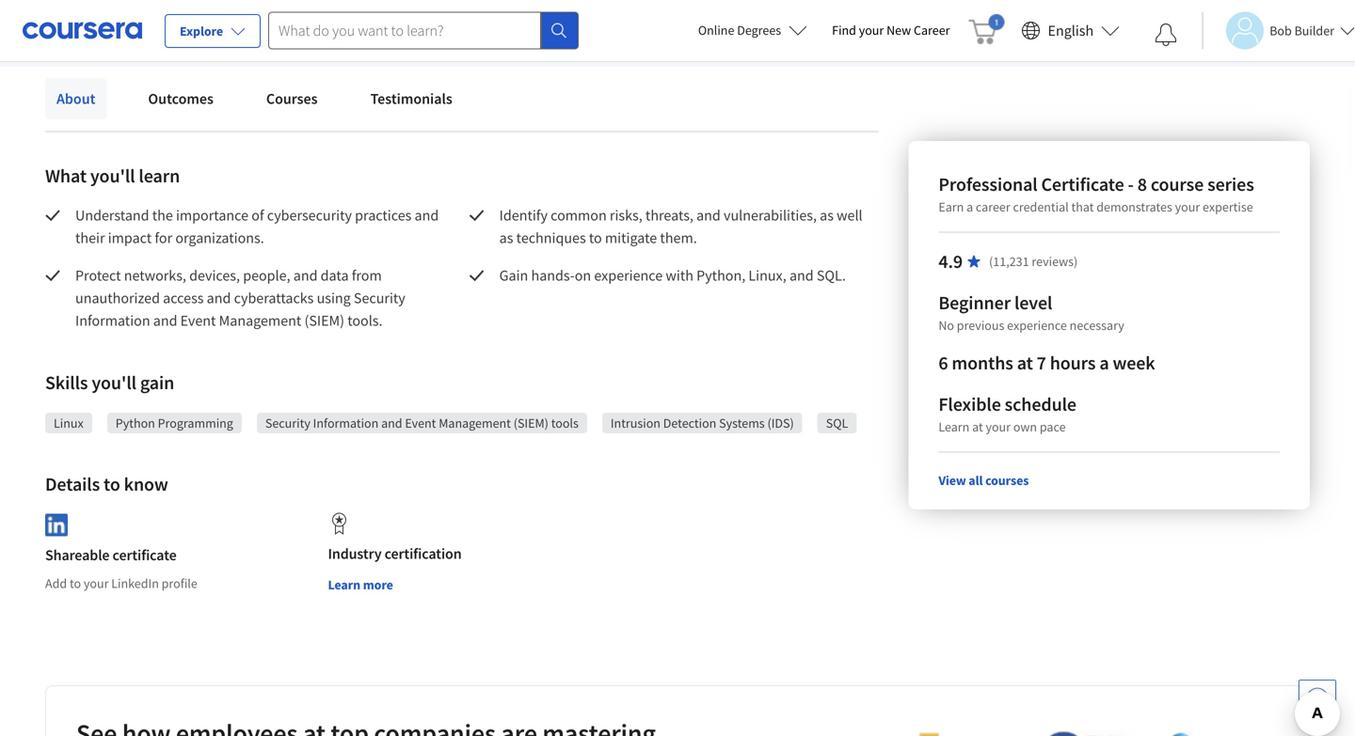 Task type: describe. For each thing, give the bounding box(es) containing it.
degrees
[[737, 22, 781, 39]]

using
[[317, 289, 351, 308]]

your inside professional certificate - 8 course series earn a career credential that demonstrates your expertise
[[1175, 199, 1200, 216]]

shareable certificate
[[45, 547, 177, 565]]

linux,
[[749, 266, 787, 285]]

more inside "button"
[[363, 577, 393, 594]]

identify
[[499, 206, 548, 225]]

tools.
[[347, 312, 383, 330]]

on
[[575, 266, 591, 285]]

-
[[1128, 173, 1134, 196]]

online
[[698, 22, 735, 39]]

unauthorized
[[75, 289, 160, 308]]

shopping cart: 1 item image
[[969, 14, 1005, 44]]

view
[[939, 472, 966, 489]]

testimonials
[[370, 89, 452, 108]]

your down shareable certificate
[[84, 576, 109, 593]]

profile
[[162, 576, 197, 593]]

view all courses link
[[939, 472, 1029, 489]]

0 horizontal spatial experience
[[594, 266, 663, 285]]

common
[[551, 206, 607, 225]]

programming
[[158, 415, 233, 432]]

gain
[[140, 371, 174, 395]]

techniques
[[516, 229, 586, 248]]

find
[[832, 22, 856, 39]]

linkedin
[[111, 576, 159, 593]]

certificate
[[113, 547, 177, 565]]

you'll for skills
[[92, 371, 136, 395]]

online degrees button
[[683, 9, 823, 51]]

english button
[[1014, 0, 1128, 61]]

0 horizontal spatial as
[[499, 229, 513, 248]]

and inside understand the importance of cybersecurity practices and their impact for organizations.
[[415, 206, 439, 225]]

outcomes
[[148, 89, 214, 108]]

schedule
[[1005, 393, 1077, 416]]

protect networks, devices, people, and data from unauthorized access and cyberattacks using security information and event management (siem) tools.
[[75, 266, 408, 330]]

courses
[[266, 89, 318, 108]]

months
[[952, 352, 1013, 375]]

python
[[116, 415, 155, 432]]

cyberattacks
[[234, 289, 314, 308]]

them.
[[660, 229, 697, 248]]

organizations.
[[175, 229, 264, 248]]

6 months at 7 hours a week
[[939, 352, 1155, 375]]

explore button
[[165, 14, 261, 48]]

threats,
[[646, 206, 694, 225]]

course
[[1151, 173, 1204, 196]]

cybersecurity
[[267, 206, 352, 225]]

online degrees
[[698, 22, 781, 39]]

career
[[914, 22, 950, 39]]

(siem) inside protect networks, devices, people, and data from unauthorized access and cyberattacks using security information and event management (siem) tools.
[[304, 312, 344, 330]]

more inside • learn more
[[308, 1, 341, 20]]

intrusion detection systems (ids)
[[611, 415, 794, 432]]

expertise
[[1203, 199, 1253, 216]]

your inside "link"
[[859, 22, 884, 39]]

understand
[[75, 206, 149, 225]]

7
[[1037, 352, 1046, 375]]

1 horizontal spatial information
[[313, 415, 379, 432]]

professional
[[939, 173, 1038, 196]]

coursera image
[[23, 15, 142, 45]]

included with
[[45, 1, 134, 20]]

builder
[[1295, 22, 1335, 39]]

impact
[[108, 229, 152, 248]]

certificate
[[1041, 173, 1124, 196]]

8
[[1138, 173, 1147, 196]]

intrusion
[[611, 415, 661, 432]]

a inside professional certificate - 8 course series earn a career credential that demonstrates your expertise
[[967, 199, 973, 216]]

testimonials link
[[359, 78, 464, 120]]

beginner
[[939, 291, 1011, 315]]

vulnerabilities,
[[724, 206, 817, 225]]

your inside flexible schedule learn at your own pace
[[986, 419, 1011, 436]]

(11,231 reviews)
[[989, 253, 1078, 270]]

risks,
[[610, 206, 643, 225]]

tools
[[551, 415, 579, 432]]

(ids)
[[768, 415, 794, 432]]

learn inside "button"
[[328, 577, 361, 594]]

• learn more
[[257, 0, 341, 20]]

show notifications image
[[1155, 24, 1178, 46]]

add
[[45, 576, 67, 593]]

help center image
[[1306, 688, 1329, 711]]

included
[[45, 1, 100, 20]]

outcomes link
[[137, 78, 225, 120]]

bob builder button
[[1202, 12, 1355, 49]]

1 horizontal spatial a
[[1100, 352, 1109, 375]]

learn
[[139, 164, 180, 188]]

from
[[352, 266, 382, 285]]

practices
[[355, 206, 412, 225]]

1 horizontal spatial event
[[405, 415, 436, 432]]

protect
[[75, 266, 121, 285]]

what
[[45, 164, 87, 188]]



Task type: vqa. For each thing, say whether or not it's contained in the screenshot.
Instructors LINK
no



Task type: locate. For each thing, give the bounding box(es) containing it.
a left week
[[1100, 352, 1109, 375]]

courses
[[986, 472, 1029, 489]]

(siem) down the using
[[304, 312, 344, 330]]

0 vertical spatial security
[[354, 289, 405, 308]]

event inside protect networks, devices, people, and data from unauthorized access and cyberattacks using security information and event management (siem) tools.
[[180, 312, 216, 330]]

to right the add
[[70, 576, 81, 593]]

english
[[1048, 21, 1094, 40]]

1 vertical spatial you'll
[[92, 371, 136, 395]]

security inside protect networks, devices, people, and data from unauthorized access and cyberattacks using security information and event management (siem) tools.
[[354, 289, 405, 308]]

about
[[56, 89, 95, 108]]

find your new career
[[832, 22, 950, 39]]

the
[[152, 206, 173, 225]]

1 horizontal spatial to
[[104, 473, 120, 496]]

(11,231
[[989, 253, 1029, 270]]

1 horizontal spatial (siem)
[[514, 415, 549, 432]]

0 vertical spatial a
[[967, 199, 973, 216]]

as down the 'identify'
[[499, 229, 513, 248]]

series
[[1208, 173, 1254, 196]]

no
[[939, 317, 954, 334]]

0 vertical spatial learn
[[270, 1, 305, 20]]

0 vertical spatial information
[[75, 312, 150, 330]]

learn down flexible
[[939, 419, 970, 436]]

networks,
[[124, 266, 186, 285]]

security right programming
[[265, 415, 310, 432]]

gain hands-on experience with python, linux, and sql.
[[499, 266, 846, 285]]

information inside protect networks, devices, people, and data from unauthorized access and cyberattacks using security information and event management (siem) tools.
[[75, 312, 150, 330]]

devices,
[[189, 266, 240, 285]]

•
[[257, 0, 262, 20]]

demonstrates
[[1097, 199, 1173, 216]]

0 vertical spatial as
[[820, 206, 834, 225]]

more right • on the top of page
[[308, 1, 341, 20]]

1 horizontal spatial management
[[439, 415, 511, 432]]

learn more
[[328, 577, 393, 594]]

understand the importance of cybersecurity practices and their impact for organizations.
[[75, 206, 442, 248]]

pace
[[1040, 419, 1066, 436]]

more down industry certification
[[363, 577, 393, 594]]

0 horizontal spatial at
[[972, 419, 983, 436]]

information
[[75, 312, 150, 330], [313, 415, 379, 432]]

0 horizontal spatial management
[[219, 312, 301, 330]]

1 vertical spatial management
[[439, 415, 511, 432]]

you'll for what
[[90, 164, 135, 188]]

new
[[887, 22, 911, 39]]

None search field
[[268, 12, 579, 49]]

of
[[252, 206, 264, 225]]

python,
[[697, 266, 746, 285]]

What do you want to learn? text field
[[268, 12, 541, 49]]

to for your
[[70, 576, 81, 593]]

and inside identify common risks, threats, and vulnerabilities, as well as techniques to mitigate them.
[[697, 206, 721, 225]]

systems
[[719, 415, 765, 432]]

explore
[[180, 23, 223, 40]]

1 vertical spatial a
[[1100, 352, 1109, 375]]

0 vertical spatial more
[[308, 1, 341, 20]]

sql.
[[817, 266, 846, 285]]

management down cyberattacks
[[219, 312, 301, 330]]

as left the well
[[820, 206, 834, 225]]

learn more link
[[270, 0, 341, 22]]

0 vertical spatial you'll
[[90, 164, 135, 188]]

(siem) left tools
[[514, 415, 549, 432]]

event
[[180, 312, 216, 330], [405, 415, 436, 432]]

courses link
[[255, 78, 329, 120]]

with down them.
[[666, 266, 694, 285]]

to for know
[[104, 473, 120, 496]]

learn down industry
[[328, 577, 361, 594]]

1 horizontal spatial learn
[[328, 577, 361, 594]]

bob builder
[[1270, 22, 1335, 39]]

learn right • on the top of page
[[270, 1, 305, 20]]

certification
[[385, 545, 462, 564]]

1 vertical spatial security
[[265, 415, 310, 432]]

1 horizontal spatial experience
[[1007, 317, 1067, 334]]

1 vertical spatial with
[[666, 266, 694, 285]]

1 vertical spatial to
[[104, 473, 120, 496]]

for
[[155, 229, 172, 248]]

career
[[976, 199, 1011, 216]]

all
[[969, 472, 983, 489]]

access
[[163, 289, 204, 308]]

1 vertical spatial learn
[[939, 419, 970, 436]]

data
[[321, 266, 349, 285]]

credential
[[1013, 199, 1069, 216]]

your
[[859, 22, 884, 39], [1175, 199, 1200, 216], [986, 419, 1011, 436], [84, 576, 109, 593]]

2 horizontal spatial learn
[[939, 419, 970, 436]]

about link
[[45, 78, 107, 120]]

more
[[308, 1, 341, 20], [363, 577, 393, 594]]

coursera plus image
[[134, 5, 249, 17]]

security information and event management (siem) tools
[[265, 415, 579, 432]]

0 horizontal spatial learn
[[270, 1, 305, 20]]

their
[[75, 229, 105, 248]]

0 horizontal spatial event
[[180, 312, 216, 330]]

1 horizontal spatial as
[[820, 206, 834, 225]]

sql
[[826, 415, 848, 432]]

to
[[589, 229, 602, 248], [104, 473, 120, 496], [70, 576, 81, 593]]

0 horizontal spatial security
[[265, 415, 310, 432]]

0 vertical spatial at
[[1017, 352, 1033, 375]]

experience down "mitigate"
[[594, 266, 663, 285]]

your left own
[[986, 419, 1011, 436]]

1 vertical spatial (siem)
[[514, 415, 549, 432]]

to left know
[[104, 473, 120, 496]]

0 horizontal spatial a
[[967, 199, 973, 216]]

reviews)
[[1032, 253, 1078, 270]]

6
[[939, 352, 948, 375]]

previous
[[957, 317, 1005, 334]]

learn
[[270, 1, 305, 20], [939, 419, 970, 436], [328, 577, 361, 594]]

hands-
[[531, 266, 575, 285]]

with right included
[[103, 1, 131, 20]]

a right earn
[[967, 199, 973, 216]]

1 vertical spatial experience
[[1007, 317, 1067, 334]]

1 horizontal spatial security
[[354, 289, 405, 308]]

your right find
[[859, 22, 884, 39]]

experience inside beginner level no previous experience necessary
[[1007, 317, 1067, 334]]

hours
[[1050, 352, 1096, 375]]

at
[[1017, 352, 1033, 375], [972, 419, 983, 436]]

coursera enterprise logos image
[[890, 731, 1267, 737]]

your down "course"
[[1175, 199, 1200, 216]]

details to know
[[45, 473, 168, 496]]

you'll up understand
[[90, 164, 135, 188]]

0 horizontal spatial more
[[308, 1, 341, 20]]

0 horizontal spatial (siem)
[[304, 312, 344, 330]]

0 horizontal spatial to
[[70, 576, 81, 593]]

skills you'll gain
[[45, 371, 174, 395]]

with
[[103, 1, 131, 20], [666, 266, 694, 285]]

0 horizontal spatial with
[[103, 1, 131, 20]]

flexible schedule learn at your own pace
[[939, 393, 1077, 436]]

people,
[[243, 266, 290, 285]]

management
[[219, 312, 301, 330], [439, 415, 511, 432]]

1 vertical spatial information
[[313, 415, 379, 432]]

2 vertical spatial to
[[70, 576, 81, 593]]

1 vertical spatial more
[[363, 577, 393, 594]]

0 vertical spatial (siem)
[[304, 312, 344, 330]]

1 horizontal spatial at
[[1017, 352, 1033, 375]]

0 vertical spatial to
[[589, 229, 602, 248]]

to down the common
[[589, 229, 602, 248]]

own
[[1013, 419, 1037, 436]]

beginner level no previous experience necessary
[[939, 291, 1125, 334]]

details
[[45, 473, 100, 496]]

learn inside flexible schedule learn at your own pace
[[939, 419, 970, 436]]

4.9
[[939, 250, 963, 273]]

management left tools
[[439, 415, 511, 432]]

find your new career link
[[823, 19, 960, 42]]

python programming
[[116, 415, 233, 432]]

(siem)
[[304, 312, 344, 330], [514, 415, 549, 432]]

well
[[837, 206, 863, 225]]

know
[[124, 473, 168, 496]]

0 vertical spatial event
[[180, 312, 216, 330]]

shareable
[[45, 547, 110, 565]]

1 horizontal spatial with
[[666, 266, 694, 285]]

experience down level
[[1007, 317, 1067, 334]]

0 vertical spatial with
[[103, 1, 131, 20]]

learn more button
[[328, 576, 393, 595]]

0 horizontal spatial information
[[75, 312, 150, 330]]

detection
[[663, 415, 717, 432]]

at left 7
[[1017, 352, 1033, 375]]

week
[[1113, 352, 1155, 375]]

security down from
[[354, 289, 405, 308]]

1 vertical spatial event
[[405, 415, 436, 432]]

at inside flexible schedule learn at your own pace
[[972, 419, 983, 436]]

learn inside • learn more
[[270, 1, 305, 20]]

what you'll learn
[[45, 164, 180, 188]]

necessary
[[1070, 317, 1125, 334]]

at down flexible
[[972, 419, 983, 436]]

you'll left 'gain'
[[92, 371, 136, 395]]

bob
[[1270, 22, 1292, 39]]

1 horizontal spatial more
[[363, 577, 393, 594]]

skills
[[45, 371, 88, 395]]

2 horizontal spatial to
[[589, 229, 602, 248]]

0 vertical spatial management
[[219, 312, 301, 330]]

management inside protect networks, devices, people, and data from unauthorized access and cyberattacks using security information and event management (siem) tools.
[[219, 312, 301, 330]]

1 vertical spatial as
[[499, 229, 513, 248]]

to inside identify common risks, threats, and vulnerabilities, as well as techniques to mitigate them.
[[589, 229, 602, 248]]

1 vertical spatial at
[[972, 419, 983, 436]]

0 vertical spatial experience
[[594, 266, 663, 285]]

2 vertical spatial learn
[[328, 577, 361, 594]]

view all courses
[[939, 472, 1029, 489]]

flexible
[[939, 393, 1001, 416]]



